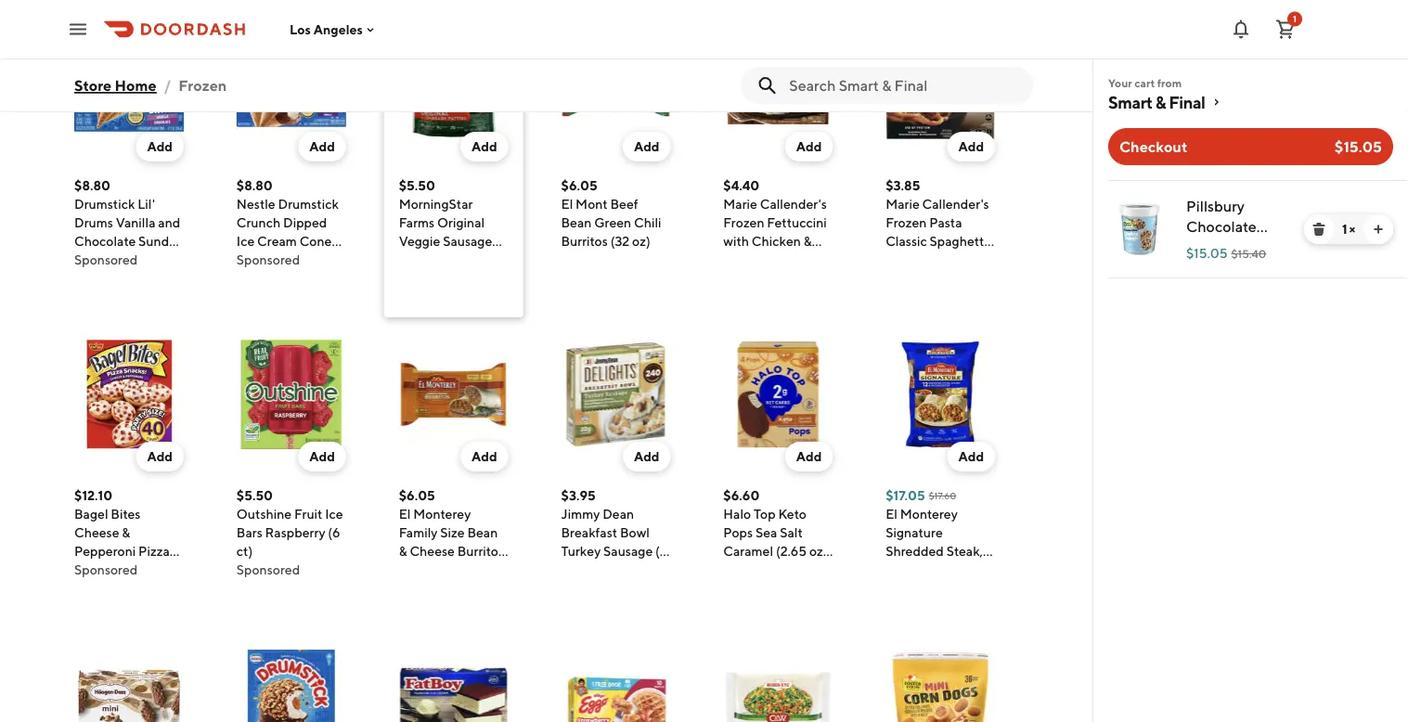 Task type: vqa. For each thing, say whether or not it's contained in the screenshot.
"Chocolate"
yes



Task type: describe. For each thing, give the bounding box(es) containing it.
$4.40
[[724, 178, 760, 193]]

frozen for $4.40
[[724, 215, 765, 230]]

& inside $6.05 el monterey family size bean & cheese burritos (8 ct)
[[399, 544, 407, 559]]

frozen for store
[[179, 77, 227, 94]]

cookie
[[1223, 238, 1271, 256]]

(3.6
[[936, 581, 958, 596]]

el mont beef bean green chili burritos (32 oz) image
[[561, 30, 671, 139]]

outshine
[[237, 507, 292, 522]]

your
[[1109, 76, 1133, 89]]

crunch
[[237, 215, 281, 230]]

sponsored for party
[[74, 562, 138, 578]]

$5.50 morningstar farms original veggie sausage patties (6 ct)
[[399, 178, 493, 267]]

sponsored inside "$5.50 outshine fruit ice bars raspberry (6 ct) sponsored"
[[237, 562, 300, 578]]

1 for 1
[[1294, 13, 1298, 24]]

classic
[[886, 234, 928, 249]]

fatboy premium vanilla ice cream sandwiches (5 oz x 6 ct) image
[[399, 650, 509, 723]]

fruit
[[294, 507, 323, 522]]

4
[[724, 562, 732, 578]]

frozen for $3.85
[[886, 215, 927, 230]]

shredded
[[886, 544, 944, 559]]

$8.80 for $8.80 nestle drumstick crunch dipped ice cream cones variety pack (8 ct)
[[237, 178, 273, 193]]

cones inside $8.80 nestle drumstick crunch dipped ice cream cones variety pack (8 ct)
[[300, 234, 338, 249]]

$15.05 for $15.05
[[1335, 138, 1383, 156]]

pillsbury chocolate chip cookie dough (76 oz) image
[[1113, 202, 1168, 257]]

(12.4
[[886, 271, 914, 286]]

store
[[74, 77, 112, 94]]

marie callender's frozen pasta classic spaghetti & meatball bowl (12.4 oz) image
[[886, 30, 996, 139]]

$12.10 bagel bites cheese & pepperoni pizza snacks party size (40 ct)
[[74, 488, 177, 596]]

& inside $3.85 marie callender's frozen pasta classic spaghetti & meatball bowl (12.4 oz)
[[886, 252, 895, 267]]

oz
[[810, 544, 824, 559]]

ct) inside $8.80 drumstick lil' drums vanilla and chocolate sundae cones variety pack (12 ct)
[[125, 271, 141, 286]]

(8 inside $6.05 el monterey family size bean & cheese burritos (8 ct)
[[399, 562, 411, 578]]

breakfast
[[561, 525, 618, 541]]

add for marie callender's frozen pasta classic spaghetti & meatball bowl (12.4 oz)
[[959, 139, 985, 154]]

drumstick vanilla caramel sundae cones (4 ct) image
[[237, 650, 346, 723]]

& inside $4.40 marie callender's frozen fettuccini with chicken & broccoli (13 oz)
[[804, 234, 812, 249]]

×
[[1350, 222, 1356, 237]]

signature
[[886, 525, 943, 541]]

$17.05
[[886, 488, 926, 503]]

bagel
[[74, 507, 108, 522]]

el for el mont beef bean green chili burritos (32 oz)
[[561, 196, 573, 212]]

cheese inside the $12.10 bagel bites cheese & pepperoni pizza snacks party size (40 ct)
[[74, 525, 119, 541]]

variety inside $8.80 nestle drumstick crunch dipped ice cream cones variety pack (8 ct)
[[237, 252, 279, 267]]

(7
[[656, 544, 667, 559]]

veggie
[[399, 234, 441, 249]]

drumstick lil' drums vanilla and chocolate sundae cones variety pack (12 ct) image
[[74, 30, 184, 139]]

(6 inside $5.50 morningstar farms original veggie sausage patties (6 ct)
[[443, 252, 455, 267]]

pillsbury chocolate chip cookie dough (76 oz)
[[1187, 197, 1281, 276]]

add for morningstar farms original veggie sausage patties (6 ct)
[[472, 139, 498, 154]]

$15.40
[[1232, 247, 1267, 260]]

$5.50 for $5.50 outshine fruit ice bars raspberry (6 ct) sponsored
[[237, 488, 273, 503]]

oz) inside $4.40 marie callender's frozen fettuccini with chicken & broccoli (13 oz)
[[795, 252, 813, 267]]

ct) inside $6.05 el monterey family size bean & cheese burritos (8 ct)
[[414, 562, 430, 578]]

burritos inside $6.05 el monterey family size bean & cheese burritos (8 ct)
[[458, 544, 504, 559]]

morningstar farms original veggie sausage patties (6 ct) image
[[399, 30, 509, 139]]

birds eye c&w petite mixed vegetables frozen vegetables (16 oz) image
[[724, 650, 833, 723]]

oz) inside $6.05 el mont beef bean green chili burritos (32 oz)
[[633, 234, 651, 249]]

$5.50 outshine fruit ice bars raspberry (6 ct) sponsored
[[237, 488, 343, 578]]

and
[[158, 215, 180, 230]]

chocolate inside $8.80 drumstick lil' drums vanilla and chocolate sundae cones variety pack (12 ct)
[[74, 234, 136, 249]]

$6.05 for mont
[[561, 178, 598, 193]]

ct) inside $5.50 morningstar farms original veggie sausage patties (6 ct)
[[458, 252, 474, 267]]

$15.05 $15.40
[[1187, 246, 1267, 261]]

add for el mont beef bean green chili burritos (32 oz)
[[634, 139, 660, 154]]

$17.60
[[929, 490, 957, 501]]

bites
[[111, 507, 141, 522]]

$5.50 for $5.50 morningstar farms original veggie sausage patties (6 ct)
[[399, 178, 435, 193]]

keto
[[779, 507, 807, 522]]

halo top keto pops sea salt caramel (2.65 oz x 4 ct) image
[[724, 340, 833, 450]]

morningstar
[[399, 196, 473, 212]]

add for el monterey signature shredded steak, cheese & rice burritos (3.6 lb)
[[959, 449, 985, 464]]

add for el monterey family size bean & cheese burritos (8 ct)
[[472, 449, 498, 464]]

add for nestle drumstick crunch dipped ice cream cones variety pack (8 ct)
[[310, 139, 335, 154]]

1 items, open order cart image
[[1275, 18, 1298, 40]]

chicken
[[752, 234, 801, 249]]

bean inside $6.05 el mont beef bean green chili burritos (32 oz)
[[561, 215, 592, 230]]

$15.05 for $15.05 $15.40
[[1187, 246, 1228, 261]]

steak,
[[947, 544, 984, 559]]

smart & final link
[[1109, 91, 1394, 113]]

pops
[[724, 525, 753, 541]]

ct) inside "$5.50 outshine fruit ice bars raspberry (6 ct) sponsored"
[[237, 544, 253, 559]]

cream
[[257, 234, 297, 249]]

store home link
[[74, 67, 157, 104]]

raspberry
[[265, 525, 326, 541]]

bowl inside $3.95 jimmy dean breakfast bowl turkey sausage (7 oz)
[[620, 525, 650, 541]]

broccoli
[[724, 252, 773, 267]]

size inside the $12.10 bagel bites cheese & pepperoni pizza snacks party size (40 ct)
[[152, 562, 177, 578]]

family
[[399, 525, 438, 541]]

party
[[118, 562, 150, 578]]

$6.60
[[724, 488, 760, 503]]

pillsbury
[[1187, 197, 1245, 215]]

dough
[[1187, 259, 1233, 276]]

$8.80 drumstick lil' drums vanilla and chocolate sundae cones variety pack (12 ct)
[[74, 178, 183, 286]]

$6.60 halo top keto pops sea salt caramel (2.65 oz x 4 ct)
[[724, 488, 833, 578]]

1 button
[[1268, 11, 1305, 48]]

with
[[724, 234, 750, 249]]

fettuccini
[[768, 215, 827, 230]]

ct) inside $8.80 nestle drumstick crunch dipped ice cream cones variety pack (8 ct)
[[328, 252, 344, 267]]

(13
[[775, 252, 792, 267]]

& down from
[[1156, 92, 1167, 112]]

mont
[[576, 196, 608, 212]]

foster farms cheese pizza mini corn dogs (36 ct) image
[[886, 650, 996, 723]]

nestle
[[237, 196, 276, 212]]

callender's for pasta
[[923, 196, 990, 212]]

farms
[[399, 215, 435, 230]]

checkout
[[1120, 138, 1188, 156]]

jimmy
[[561, 507, 600, 522]]

sponsored for cones
[[74, 252, 138, 267]]

cart
[[1135, 76, 1156, 89]]

pizza
[[138, 544, 170, 559]]

1 ×
[[1343, 222, 1356, 237]]

& inside $17.05 $17.60 el monterey signature shredded steak, cheese & rice burritos (3.6 lb)
[[934, 562, 942, 578]]

marie for marie callender's frozen pasta classic spaghetti & meatball bowl (12.4 oz)
[[886, 196, 920, 212]]

$3.85 marie callender's frozen pasta classic spaghetti & meatball bowl (12.4 oz)
[[886, 178, 990, 286]]

haagen-dazs mini ice cream bars mini coffee almond toffee crunch (20 ct) image
[[74, 650, 184, 723]]

monterey inside $17.05 $17.60 el monterey signature shredded steak, cheese & rice burritos (3.6 lb)
[[901, 507, 958, 522]]

(2.65
[[776, 544, 807, 559]]

add for bagel bites cheese & pepperoni pizza snacks party size (40 ct)
[[147, 449, 173, 464]]

el monterey family size bean & cheese burritos (8 ct) image
[[399, 340, 509, 450]]

beef
[[611, 196, 639, 212]]

drumstick inside $8.80 nestle drumstick crunch dipped ice cream cones variety pack (8 ct)
[[278, 196, 339, 212]]

sausage inside $3.95 jimmy dean breakfast bowl turkey sausage (7 oz)
[[604, 544, 653, 559]]

lil'
[[138, 196, 155, 212]]

store home / frozen
[[74, 77, 227, 94]]

notification bell image
[[1231, 18, 1253, 40]]

$3.95 jimmy dean breakfast bowl turkey sausage (7 oz)
[[561, 488, 667, 578]]



Task type: locate. For each thing, give the bounding box(es) containing it.
outshine fruit ice bars raspberry (6 ct) image
[[237, 340, 346, 450]]

2 $8.80 from the left
[[237, 178, 273, 193]]

cones
[[300, 234, 338, 249], [74, 252, 112, 267]]

el monterey signature shredded steak, cheese & rice burritos (3.6 lb) image
[[886, 340, 996, 450]]

el inside $6.05 el monterey family size bean & cheese burritos (8 ct)
[[399, 507, 411, 522]]

1 horizontal spatial el
[[561, 196, 573, 212]]

sponsored down bars
[[237, 562, 300, 578]]

1 horizontal spatial bean
[[561, 215, 592, 230]]

remove item from cart image
[[1312, 222, 1327, 237]]

nestle drumstick crunch dipped ice cream cones variety pack (8 ct) image
[[237, 30, 346, 139]]

1 vertical spatial burritos
[[458, 544, 504, 559]]

(8 down family
[[399, 562, 411, 578]]

monterey
[[414, 507, 471, 522], [901, 507, 958, 522]]

turkey
[[561, 544, 601, 559]]

1 vertical spatial sausage
[[604, 544, 653, 559]]

bowl
[[952, 252, 982, 267], [620, 525, 650, 541]]

bagel bites cheese & pepperoni pizza snacks party size (40 ct) image
[[74, 340, 184, 450]]

size
[[440, 525, 465, 541], [152, 562, 177, 578]]

$3.95
[[561, 488, 596, 503]]

sausage
[[443, 234, 493, 249], [604, 544, 653, 559]]

marie inside $4.40 marie callender's frozen fettuccini with chicken & broccoli (13 oz)
[[724, 196, 758, 212]]

cheese down family
[[410, 544, 455, 559]]

bean right family
[[468, 525, 498, 541]]

(8
[[313, 252, 325, 267], [399, 562, 411, 578]]

from
[[1158, 76, 1182, 89]]

$8.80 up the nestle
[[237, 178, 273, 193]]

ice inside "$5.50 outshine fruit ice bars raspberry (6 ct) sponsored"
[[325, 507, 343, 522]]

1 vertical spatial cheese
[[410, 544, 455, 559]]

el for el monterey family size bean & cheese burritos (8 ct)
[[399, 507, 411, 522]]

1 vertical spatial pack
[[74, 271, 103, 286]]

chocolate inside pillsbury chocolate chip cookie dough (76 oz)
[[1187, 218, 1257, 235]]

$6.05 inside $6.05 el monterey family size bean & cheese burritos (8 ct)
[[399, 488, 435, 503]]

0 vertical spatial (8
[[313, 252, 325, 267]]

1 callender's from the left
[[760, 196, 827, 212]]

0 horizontal spatial burritos
[[458, 544, 504, 559]]

0 horizontal spatial sausage
[[443, 234, 493, 249]]

$8.80 up the drums
[[74, 178, 110, 193]]

2 horizontal spatial burritos
[[886, 581, 933, 596]]

& left rice
[[934, 562, 942, 578]]

2 monterey from the left
[[901, 507, 958, 522]]

(32
[[611, 234, 630, 249]]

(76
[[1236, 259, 1257, 276]]

angeles
[[314, 22, 363, 37]]

burritos inside $17.05 $17.60 el monterey signature shredded steak, cheese & rice burritos (3.6 lb)
[[886, 581, 933, 596]]

bean down the mont
[[561, 215, 592, 230]]

ice right fruit in the left of the page
[[325, 507, 343, 522]]

ice down crunch
[[237, 234, 255, 249]]

add for drumstick lil' drums vanilla and chocolate sundae cones variety pack (12 ct)
[[147, 139, 173, 154]]

chocolate down the drums
[[74, 234, 136, 249]]

sponsored down pepperoni
[[74, 562, 138, 578]]

$6.05 up the mont
[[561, 178, 598, 193]]

0 horizontal spatial $5.50
[[237, 488, 273, 503]]

$6.05
[[561, 178, 598, 193], [399, 488, 435, 503]]

(6
[[443, 252, 455, 267], [328, 525, 341, 541]]

bean inside $6.05 el monterey family size bean & cheese burritos (8 ct)
[[468, 525, 498, 541]]

smart
[[1109, 92, 1153, 112]]

cheese for el monterey signature shredded steak, cheese & rice burritos (3.6 lb)
[[886, 562, 931, 578]]

callender's up pasta
[[923, 196, 990, 212]]

(40
[[74, 581, 96, 596]]

$6.05 el mont beef bean green chili burritos (32 oz)
[[561, 178, 662, 249]]

oz) right (13
[[795, 252, 813, 267]]

callender's inside $3.85 marie callender's frozen pasta classic spaghetti & meatball bowl (12.4 oz)
[[923, 196, 990, 212]]

ct) down bars
[[237, 544, 253, 559]]

vanilla
[[116, 215, 156, 230]]

0 horizontal spatial drumstick
[[74, 196, 135, 212]]

0 vertical spatial $5.50
[[399, 178, 435, 193]]

(12
[[106, 271, 123, 286]]

$5.50 inside "$5.50 outshine fruit ice bars raspberry (6 ct) sponsored"
[[237, 488, 273, 503]]

add for outshine fruit ice bars raspberry (6 ct)
[[310, 449, 335, 464]]

ice inside $8.80 nestle drumstick crunch dipped ice cream cones variety pack (8 ct)
[[237, 234, 255, 249]]

1 horizontal spatial pack
[[281, 252, 310, 267]]

sundae
[[138, 234, 183, 249]]

sponsored for variety
[[237, 252, 300, 267]]

0 vertical spatial cheese
[[74, 525, 119, 541]]

1 vertical spatial cones
[[74, 252, 112, 267]]

1 horizontal spatial cheese
[[410, 544, 455, 559]]

final
[[1170, 92, 1206, 112]]

1 vertical spatial size
[[152, 562, 177, 578]]

$8.80 nestle drumstick crunch dipped ice cream cones variety pack (8 ct)
[[237, 178, 344, 267]]

1 vertical spatial bean
[[468, 525, 498, 541]]

& down family
[[399, 544, 407, 559]]

burritos
[[561, 234, 608, 249], [458, 544, 504, 559], [886, 581, 933, 596]]

$12.10
[[74, 488, 113, 503]]

$5.50 up morningstar
[[399, 178, 435, 193]]

green
[[595, 215, 632, 230]]

meatball
[[897, 252, 950, 267]]

add for halo top keto pops sea salt caramel (2.65 oz x 4 ct)
[[797, 449, 822, 464]]

1 monterey from the left
[[414, 507, 471, 522]]

0 horizontal spatial 1
[[1294, 13, 1298, 24]]

oz) down meatball
[[917, 271, 935, 286]]

oz) inside $3.85 marie callender's frozen pasta classic spaghetti & meatball bowl (12.4 oz)
[[917, 271, 935, 286]]

$6.05 up family
[[399, 488, 435, 503]]

cheese inside $6.05 el monterey family size bean & cheese burritos (8 ct)
[[410, 544, 455, 559]]

ct) left patties
[[328, 252, 344, 267]]

$8.80 inside $8.80 drumstick lil' drums vanilla and chocolate sundae cones variety pack (12 ct)
[[74, 178, 110, 193]]

$5.50 up outshine
[[237, 488, 273, 503]]

el inside $17.05 $17.60 el monterey signature shredded steak, cheese & rice burritos (3.6 lb)
[[886, 507, 898, 522]]

1 vertical spatial $6.05
[[399, 488, 435, 503]]

add one to cart image
[[1372, 222, 1387, 237]]

0 horizontal spatial (8
[[313, 252, 325, 267]]

callender's up fettuccini
[[760, 196, 827, 212]]

0 vertical spatial cones
[[300, 234, 338, 249]]

el up family
[[399, 507, 411, 522]]

el down $17.05
[[886, 507, 898, 522]]

chip
[[1187, 238, 1220, 256]]

0 horizontal spatial size
[[152, 562, 177, 578]]

monterey up family
[[414, 507, 471, 522]]

add
[[147, 139, 173, 154], [310, 139, 335, 154], [472, 139, 498, 154], [634, 139, 660, 154], [797, 139, 822, 154], [959, 139, 985, 154], [147, 449, 173, 464], [310, 449, 335, 464], [472, 449, 498, 464], [634, 449, 660, 464], [797, 449, 822, 464], [959, 449, 985, 464]]

&
[[1156, 92, 1167, 112], [804, 234, 812, 249], [886, 252, 895, 267], [122, 525, 130, 541], [399, 544, 407, 559], [934, 562, 942, 578]]

ct) right (40
[[98, 581, 115, 596]]

cheese down 'bagel'
[[74, 525, 119, 541]]

salt
[[780, 525, 803, 541]]

patties
[[399, 252, 440, 267]]

home
[[115, 77, 157, 94]]

snacks
[[74, 562, 116, 578]]

0 vertical spatial (6
[[443, 252, 455, 267]]

chocolate
[[1187, 218, 1257, 235], [74, 234, 136, 249]]

1 horizontal spatial 1
[[1343, 222, 1348, 237]]

0 vertical spatial 1
[[1294, 13, 1298, 24]]

0 horizontal spatial cones
[[74, 252, 112, 267]]

pasta
[[930, 215, 963, 230]]

1 horizontal spatial burritos
[[561, 234, 608, 249]]

dipped
[[283, 215, 327, 230]]

ct) down family
[[414, 562, 430, 578]]

marie down $4.40
[[724, 196, 758, 212]]

lb)
[[961, 581, 977, 596]]

marie
[[724, 196, 758, 212], [886, 196, 920, 212]]

los angeles button
[[290, 22, 378, 37]]

0 vertical spatial bowl
[[952, 252, 982, 267]]

drumstick up the 'dipped'
[[278, 196, 339, 212]]

0 vertical spatial sausage
[[443, 234, 493, 249]]

cheese
[[74, 525, 119, 541], [410, 544, 455, 559], [886, 562, 931, 578]]

1 vertical spatial $15.05
[[1187, 246, 1228, 261]]

pack down cream
[[281, 252, 310, 267]]

ct)
[[328, 252, 344, 267], [458, 252, 474, 267], [125, 271, 141, 286], [237, 544, 253, 559], [414, 562, 430, 578], [734, 562, 751, 578], [98, 581, 115, 596]]

2 vertical spatial burritos
[[886, 581, 933, 596]]

2 callender's from the left
[[923, 196, 990, 212]]

1 horizontal spatial drumstick
[[278, 196, 339, 212]]

bars
[[237, 525, 263, 541]]

smart & final
[[1109, 92, 1206, 112]]

chili
[[634, 215, 662, 230]]

1 horizontal spatial $15.05
[[1335, 138, 1383, 156]]

drumstick
[[74, 196, 135, 212], [278, 196, 339, 212]]

sausage down "original"
[[443, 234, 493, 249]]

pack inside $8.80 drumstick lil' drums vanilla and chocolate sundae cones variety pack (12 ct)
[[74, 271, 103, 286]]

1 horizontal spatial chocolate
[[1187, 218, 1257, 235]]

2 drumstick from the left
[[278, 196, 339, 212]]

top
[[754, 507, 776, 522]]

1 vertical spatial ice
[[325, 507, 343, 522]]

bowl down spaghetti
[[952, 252, 982, 267]]

caramel
[[724, 544, 774, 559]]

rice
[[945, 562, 971, 578]]

(6 right raspberry
[[328, 525, 341, 541]]

(6 inside "$5.50 outshine fruit ice bars raspberry (6 ct) sponsored"
[[328, 525, 341, 541]]

0 horizontal spatial marie
[[724, 196, 758, 212]]

add button
[[136, 132, 184, 162], [136, 132, 184, 162], [298, 132, 346, 162], [298, 132, 346, 162], [461, 132, 509, 162], [461, 132, 509, 162], [623, 132, 671, 162], [623, 132, 671, 162], [786, 132, 833, 162], [786, 132, 833, 162], [948, 132, 996, 162], [948, 132, 996, 162], [136, 442, 184, 472], [136, 442, 184, 472], [298, 442, 346, 472], [298, 442, 346, 472], [461, 442, 509, 472], [461, 442, 509, 472], [623, 442, 671, 472], [623, 442, 671, 472], [786, 442, 833, 472], [786, 442, 833, 472], [948, 442, 996, 472], [948, 442, 996, 472]]

1 marie from the left
[[724, 196, 758, 212]]

$4.40 marie callender's frozen fettuccini with chicken & broccoli (13 oz)
[[724, 178, 827, 267]]

marie callender's frozen fettuccini with chicken & broccoli (13 oz) image
[[724, 30, 833, 139]]

1 horizontal spatial bowl
[[952, 252, 982, 267]]

1 left ×
[[1343, 222, 1348, 237]]

1 horizontal spatial cones
[[300, 234, 338, 249]]

/
[[164, 77, 171, 94]]

2 horizontal spatial cheese
[[886, 562, 931, 578]]

1 horizontal spatial monterey
[[901, 507, 958, 522]]

callender's inside $4.40 marie callender's frozen fettuccini with chicken & broccoli (13 oz)
[[760, 196, 827, 212]]

1 for 1 ×
[[1343, 222, 1348, 237]]

cheese down "shredded"
[[886, 562, 931, 578]]

0 horizontal spatial chocolate
[[74, 234, 136, 249]]

oz) down the chili
[[633, 234, 651, 249]]

frozen
[[74, 68, 166, 103], [179, 77, 227, 94], [724, 215, 765, 230], [886, 215, 927, 230]]

frozen inside $3.85 marie callender's frozen pasta classic spaghetti & meatball bowl (12.4 oz)
[[886, 215, 927, 230]]

bowl inside $3.85 marie callender's frozen pasta classic spaghetti & meatball bowl (12.4 oz)
[[952, 252, 982, 267]]

1 horizontal spatial marie
[[886, 196, 920, 212]]

halo
[[724, 507, 752, 522]]

bowl down dean
[[620, 525, 650, 541]]

oz) inside $3.95 jimmy dean breakfast bowl turkey sausage (7 oz)
[[561, 562, 580, 578]]

& down bites
[[122, 525, 130, 541]]

1 horizontal spatial sausage
[[604, 544, 653, 559]]

0 horizontal spatial $6.05
[[399, 488, 435, 503]]

0 vertical spatial burritos
[[561, 234, 608, 249]]

ct) right the (12
[[125, 271, 141, 286]]

$8.80 for $8.80 drumstick lil' drums vanilla and chocolate sundae cones variety pack (12 ct)
[[74, 178, 110, 193]]

drumstick inside $8.80 drumstick lil' drums vanilla and chocolate sundae cones variety pack (12 ct)
[[74, 196, 135, 212]]

& up (12.4
[[886, 252, 895, 267]]

1 vertical spatial (8
[[399, 562, 411, 578]]

0 horizontal spatial (6
[[328, 525, 341, 541]]

sponsored up the (12
[[74, 252, 138, 267]]

1 horizontal spatial size
[[440, 525, 465, 541]]

(6 right patties
[[443, 252, 455, 267]]

1 right notification bell icon
[[1294, 13, 1298, 24]]

monterey inside $6.05 el monterey family size bean & cheese burritos (8 ct)
[[414, 507, 471, 522]]

$8.80 inside $8.80 nestle drumstick crunch dipped ice cream cones variety pack (8 ct)
[[237, 178, 273, 193]]

1 vertical spatial (6
[[328, 525, 341, 541]]

1 drumstick from the left
[[74, 196, 135, 212]]

2 horizontal spatial el
[[886, 507, 898, 522]]

0 vertical spatial bean
[[561, 215, 592, 230]]

Search Smart & Final search field
[[790, 75, 1019, 96]]

sea
[[756, 525, 778, 541]]

1 vertical spatial 1
[[1343, 222, 1348, 237]]

1 horizontal spatial variety
[[237, 252, 279, 267]]

0 horizontal spatial cheese
[[74, 525, 119, 541]]

1 horizontal spatial callender's
[[923, 196, 990, 212]]

spaghetti
[[930, 234, 988, 249]]

1 horizontal spatial (8
[[399, 562, 411, 578]]

ct) right 4
[[734, 562, 751, 578]]

$6.05 inside $6.05 el mont beef bean green chili burritos (32 oz)
[[561, 178, 598, 193]]

$6.05 for monterey
[[399, 488, 435, 503]]

dean
[[603, 507, 634, 522]]

burritos inside $6.05 el mont beef bean green chili burritos (32 oz)
[[561, 234, 608, 249]]

your cart from
[[1109, 76, 1182, 89]]

0 vertical spatial size
[[440, 525, 465, 541]]

(8 inside $8.80 nestle drumstick crunch dipped ice cream cones variety pack (8 ct)
[[313, 252, 325, 267]]

1 vertical spatial $5.50
[[237, 488, 273, 503]]

add for jimmy dean breakfast bowl turkey sausage (7 oz)
[[634, 449, 660, 464]]

open menu image
[[67, 18, 89, 40]]

oz) right (76
[[1260, 259, 1281, 276]]

0 vertical spatial $6.05
[[561, 178, 598, 193]]

variety inside $8.80 drumstick lil' drums vanilla and chocolate sundae cones variety pack (12 ct)
[[115, 252, 157, 267]]

oz) inside pillsbury chocolate chip cookie dough (76 oz)
[[1260, 259, 1281, 276]]

callender's
[[760, 196, 827, 212], [923, 196, 990, 212]]

x
[[826, 544, 833, 559]]

cheese for el monterey family size bean & cheese burritos (8 ct)
[[410, 544, 455, 559]]

$6.05 el monterey family size bean & cheese burritos (8 ct)
[[399, 488, 504, 578]]

add for marie callender's frozen fettuccini with chicken & broccoli (13 oz)
[[797, 139, 822, 154]]

los angeles
[[290, 22, 363, 37]]

1 $8.80 from the left
[[74, 178, 110, 193]]

oz)
[[633, 234, 651, 249], [795, 252, 813, 267], [1260, 259, 1281, 276], [917, 271, 935, 286], [561, 562, 580, 578]]

callender's for fettuccini
[[760, 196, 827, 212]]

1 vertical spatial bowl
[[620, 525, 650, 541]]

cheese inside $17.05 $17.60 el monterey signature shredded steak, cheese & rice burritos (3.6 lb)
[[886, 562, 931, 578]]

variety up the (12
[[115, 252, 157, 267]]

ct) down "original"
[[458, 252, 474, 267]]

0 horizontal spatial pack
[[74, 271, 103, 286]]

size right family
[[440, 525, 465, 541]]

0 horizontal spatial el
[[399, 507, 411, 522]]

sausage left (7
[[604, 544, 653, 559]]

kellogg's eggo strawberry waffles (10 ct) image
[[561, 650, 671, 723]]

$5.50 inside $5.50 morningstar farms original veggie sausage patties (6 ct)
[[399, 178, 435, 193]]

marie down $3.85
[[886, 196, 920, 212]]

1 horizontal spatial $5.50
[[399, 178, 435, 193]]

pack inside $8.80 nestle drumstick crunch dipped ice cream cones variety pack (8 ct)
[[281, 252, 310, 267]]

$8.80
[[74, 178, 110, 193], [237, 178, 273, 193]]

0 horizontal spatial $8.80
[[74, 178, 110, 193]]

0 horizontal spatial $15.05
[[1187, 246, 1228, 261]]

sausage inside $5.50 morningstar farms original veggie sausage patties (6 ct)
[[443, 234, 493, 249]]

0 horizontal spatial bowl
[[620, 525, 650, 541]]

0 horizontal spatial bean
[[468, 525, 498, 541]]

cones inside $8.80 drumstick lil' drums vanilla and chocolate sundae cones variety pack (12 ct)
[[74, 252, 112, 267]]

original
[[437, 215, 485, 230]]

1 horizontal spatial (6
[[443, 252, 455, 267]]

0 vertical spatial pack
[[281, 252, 310, 267]]

ct) inside $6.60 halo top keto pops sea salt caramel (2.65 oz x 4 ct)
[[734, 562, 751, 578]]

2 variety from the left
[[237, 252, 279, 267]]

pepperoni
[[74, 544, 136, 559]]

size down pizza
[[152, 562, 177, 578]]

marie for marie callender's frozen fettuccini with chicken & broccoli (13 oz)
[[724, 196, 758, 212]]

pack left the (12
[[74, 271, 103, 286]]

$17.05 $17.60 el monterey signature shredded steak, cheese & rice burritos (3.6 lb)
[[886, 488, 984, 596]]

1 variety from the left
[[115, 252, 157, 267]]

2 vertical spatial cheese
[[886, 562, 931, 578]]

0 horizontal spatial monterey
[[414, 507, 471, 522]]

monterey down $17.60
[[901, 507, 958, 522]]

1 inside 'button'
[[1294, 13, 1298, 24]]

chocolate down pillsbury
[[1187, 218, 1257, 235]]

1 horizontal spatial ice
[[325, 507, 343, 522]]

1 horizontal spatial $8.80
[[237, 178, 273, 193]]

variety down cream
[[237, 252, 279, 267]]

size inside $6.05 el monterey family size bean & cheese burritos (8 ct)
[[440, 525, 465, 541]]

0 horizontal spatial variety
[[115, 252, 157, 267]]

2 marie from the left
[[886, 196, 920, 212]]

0 horizontal spatial callender's
[[760, 196, 827, 212]]

jimmy dean breakfast bowl turkey sausage (7 oz) image
[[561, 340, 671, 450]]

(8 down the 'dipped'
[[313, 252, 325, 267]]

1 horizontal spatial $6.05
[[561, 178, 598, 193]]

$5.50
[[399, 178, 435, 193], [237, 488, 273, 503]]

cones up the (12
[[74, 252, 112, 267]]

el left the mont
[[561, 196, 573, 212]]

cones down the 'dipped'
[[300, 234, 338, 249]]

el inside $6.05 el mont beef bean green chili burritos (32 oz)
[[561, 196, 573, 212]]

frozen inside $4.40 marie callender's frozen fettuccini with chicken & broccoli (13 oz)
[[724, 215, 765, 230]]

sponsored down cream
[[237, 252, 300, 267]]

los
[[290, 22, 311, 37]]

drumstick up the drums
[[74, 196, 135, 212]]

marie inside $3.85 marie callender's frozen pasta classic spaghetti & meatball bowl (12.4 oz)
[[886, 196, 920, 212]]

0 vertical spatial ice
[[237, 234, 255, 249]]

& down fettuccini
[[804, 234, 812, 249]]

oz) down turkey
[[561, 562, 580, 578]]

ct) inside the $12.10 bagel bites cheese & pepperoni pizza snacks party size (40 ct)
[[98, 581, 115, 596]]

0 horizontal spatial ice
[[237, 234, 255, 249]]

& inside the $12.10 bagel bites cheese & pepperoni pizza snacks party size (40 ct)
[[122, 525, 130, 541]]

0 vertical spatial $15.05
[[1335, 138, 1383, 156]]



